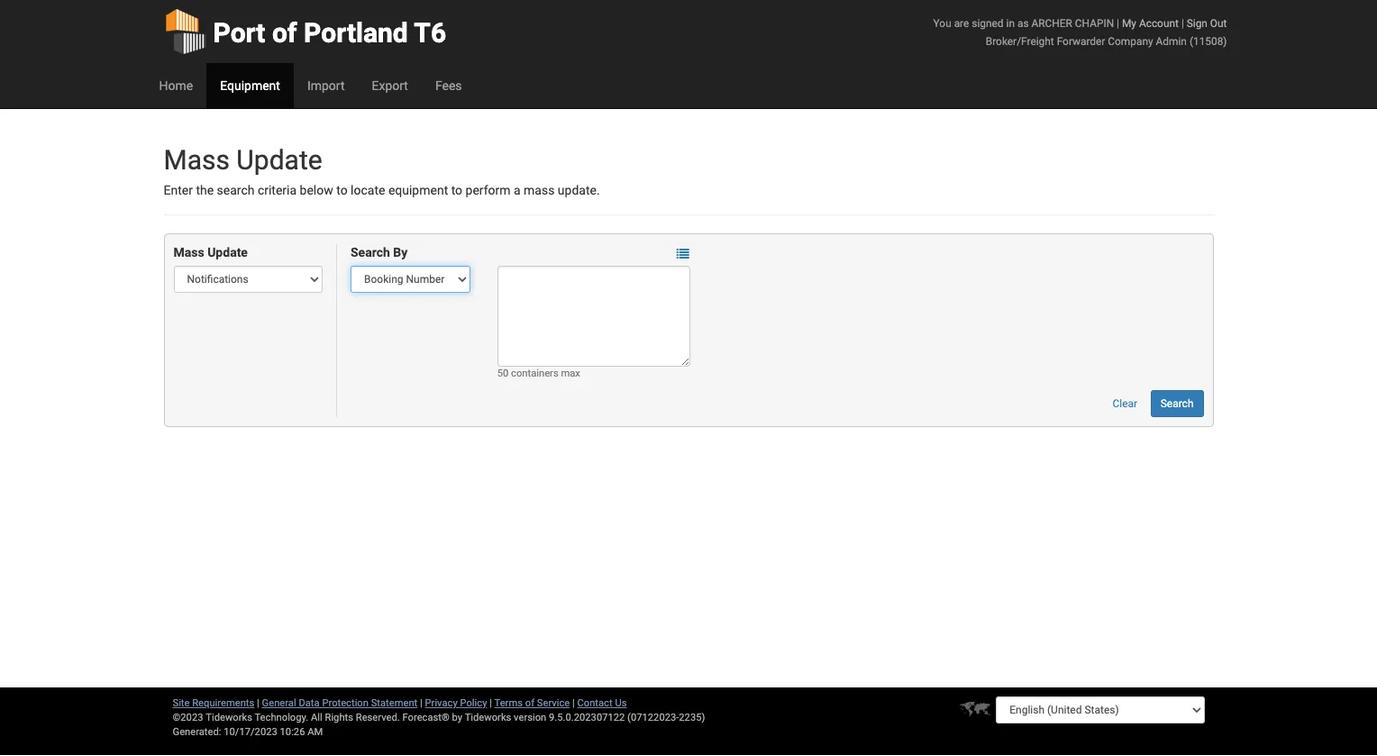 Task type: describe. For each thing, give the bounding box(es) containing it.
(07122023-
[[628, 712, 679, 724]]

clear button
[[1103, 391, 1148, 418]]

1 to from the left
[[336, 183, 348, 197]]

mass update
[[174, 246, 248, 260]]

update.
[[558, 183, 600, 197]]

equipment button
[[207, 63, 294, 108]]

t6
[[414, 17, 446, 49]]

general data protection statement link
[[262, 698, 418, 710]]

as
[[1018, 17, 1029, 30]]

version
[[514, 712, 547, 724]]

equipment
[[388, 183, 448, 197]]

import button
[[294, 63, 358, 108]]

| left "my"
[[1117, 17, 1120, 30]]

us
[[615, 698, 627, 710]]

update for mass update enter the search criteria below to locate equipment to perform a mass update.
[[237, 144, 322, 176]]

broker/freight
[[986, 35, 1055, 48]]

privacy
[[425, 698, 458, 710]]

fees button
[[422, 63, 476, 108]]

by
[[393, 246, 408, 260]]

import
[[307, 78, 345, 93]]

search
[[217, 183, 255, 197]]

archer
[[1032, 17, 1073, 30]]

containers
[[511, 368, 559, 380]]

admin
[[1156, 35, 1187, 48]]

by
[[452, 712, 463, 724]]

policy
[[460, 698, 487, 710]]

data
[[299, 698, 320, 710]]

50
[[497, 368, 509, 380]]

below
[[300, 183, 333, 197]]

©2023 tideworks
[[173, 712, 252, 724]]

| up tideworks
[[490, 698, 492, 710]]

mass for mass update enter the search criteria below to locate equipment to perform a mass update.
[[164, 144, 230, 176]]

mass
[[524, 183, 555, 197]]

my
[[1122, 17, 1137, 30]]

criteria
[[258, 183, 297, 197]]

port of portland t6 link
[[164, 0, 446, 63]]

site requirements link
[[173, 698, 255, 710]]

generated:
[[173, 727, 221, 738]]

mass for mass update
[[174, 246, 204, 260]]

home
[[159, 78, 193, 93]]

are
[[954, 17, 969, 30]]

privacy policy link
[[425, 698, 487, 710]]

forwarder
[[1057, 35, 1106, 48]]

contact us link
[[577, 698, 627, 710]]

chapin
[[1075, 17, 1114, 30]]

am
[[308, 727, 323, 738]]

of inside the site requirements | general data protection statement | privacy policy | terms of service | contact us ©2023 tideworks technology. all rights reserved. forecast® by tideworks version 9.5.0.202307122 (07122023-2235) generated: 10/17/2023 10:26 am
[[525, 698, 535, 710]]

home button
[[146, 63, 207, 108]]

general
[[262, 698, 296, 710]]

export
[[372, 78, 408, 93]]

a
[[514, 183, 521, 197]]

| up 9.5.0.202307122
[[572, 698, 575, 710]]

technology.
[[255, 712, 309, 724]]

tideworks
[[465, 712, 511, 724]]

statement
[[371, 698, 418, 710]]

10:26
[[280, 727, 305, 738]]

forecast®
[[403, 712, 450, 724]]

sign out link
[[1187, 17, 1227, 30]]

in
[[1007, 17, 1015, 30]]

locate
[[351, 183, 385, 197]]

10/17/2023
[[224, 727, 277, 738]]



Task type: locate. For each thing, give the bounding box(es) containing it.
equipment
[[220, 78, 280, 93]]

| up forecast®
[[420, 698, 423, 710]]

| left sign on the right of the page
[[1182, 17, 1184, 30]]

search for search
[[1161, 398, 1194, 411]]

1 vertical spatial search
[[1161, 398, 1194, 411]]

mass
[[164, 144, 230, 176], [174, 246, 204, 260]]

of up version
[[525, 698, 535, 710]]

portland
[[304, 17, 408, 49]]

2235)
[[679, 712, 705, 724]]

all
[[311, 712, 322, 724]]

fees
[[435, 78, 462, 93]]

show list image
[[677, 248, 690, 260]]

max
[[561, 368, 581, 380]]

of
[[272, 17, 297, 49], [525, 698, 535, 710]]

you are signed in as archer chapin | my account | sign out broker/freight forwarder company admin (11508)
[[934, 17, 1227, 48]]

site
[[173, 698, 190, 710]]

you
[[934, 17, 952, 30]]

rights
[[325, 712, 353, 724]]

mass up 'the' at the top left of the page
[[164, 144, 230, 176]]

contact
[[577, 698, 613, 710]]

terms
[[495, 698, 523, 710]]

50 containers max
[[497, 368, 581, 380]]

export button
[[358, 63, 422, 108]]

0 horizontal spatial to
[[336, 183, 348, 197]]

None text field
[[497, 266, 690, 367]]

service
[[537, 698, 570, 710]]

to left perform
[[451, 183, 463, 197]]

0 horizontal spatial of
[[272, 17, 297, 49]]

0 horizontal spatial search
[[351, 246, 390, 260]]

update up criteria
[[237, 144, 322, 176]]

mass update enter the search criteria below to locate equipment to perform a mass update.
[[164, 144, 600, 197]]

search left "by"
[[351, 246, 390, 260]]

port
[[213, 17, 265, 49]]

1 horizontal spatial search
[[1161, 398, 1194, 411]]

site requirements | general data protection statement | privacy policy | terms of service | contact us ©2023 tideworks technology. all rights reserved. forecast® by tideworks version 9.5.0.202307122 (07122023-2235) generated: 10/17/2023 10:26 am
[[173, 698, 705, 738]]

mass inside mass update enter the search criteria below to locate equipment to perform a mass update.
[[164, 144, 230, 176]]

port of portland t6
[[213, 17, 446, 49]]

1 horizontal spatial to
[[451, 183, 463, 197]]

1 horizontal spatial of
[[525, 698, 535, 710]]

perform
[[466, 183, 511, 197]]

0 vertical spatial mass
[[164, 144, 230, 176]]

1 vertical spatial mass
[[174, 246, 204, 260]]

search by
[[351, 246, 408, 260]]

9.5.0.202307122
[[549, 712, 625, 724]]

to
[[336, 183, 348, 197], [451, 183, 463, 197]]

of right port
[[272, 17, 297, 49]]

2 to from the left
[[451, 183, 463, 197]]

search button
[[1151, 391, 1204, 418]]

update
[[237, 144, 322, 176], [207, 246, 248, 260]]

update inside mass update enter the search criteria below to locate equipment to perform a mass update.
[[237, 144, 322, 176]]

update for mass update
[[207, 246, 248, 260]]

company
[[1108, 35, 1154, 48]]

sign
[[1187, 17, 1208, 30]]

enter
[[164, 183, 193, 197]]

search right clear
[[1161, 398, 1194, 411]]

my account link
[[1122, 17, 1179, 30]]

0 vertical spatial update
[[237, 144, 322, 176]]

the
[[196, 183, 214, 197]]

terms of service link
[[495, 698, 570, 710]]

signed
[[972, 17, 1004, 30]]

search inside 'button'
[[1161, 398, 1194, 411]]

out
[[1211, 17, 1227, 30]]

protection
[[322, 698, 369, 710]]

(11508)
[[1190, 35, 1227, 48]]

account
[[1139, 17, 1179, 30]]

|
[[1117, 17, 1120, 30], [1182, 17, 1184, 30], [257, 698, 259, 710], [420, 698, 423, 710], [490, 698, 492, 710], [572, 698, 575, 710]]

1 vertical spatial of
[[525, 698, 535, 710]]

| left general
[[257, 698, 259, 710]]

0 vertical spatial of
[[272, 17, 297, 49]]

0 vertical spatial search
[[351, 246, 390, 260]]

reserved.
[[356, 712, 400, 724]]

1 vertical spatial update
[[207, 246, 248, 260]]

to right below
[[336, 183, 348, 197]]

mass down enter
[[174, 246, 204, 260]]

clear
[[1113, 398, 1138, 411]]

update down the search
[[207, 246, 248, 260]]

requirements
[[192, 698, 255, 710]]

search
[[351, 246, 390, 260], [1161, 398, 1194, 411]]

search for search by
[[351, 246, 390, 260]]



Task type: vqa. For each thing, say whether or not it's contained in the screenshot.
a
yes



